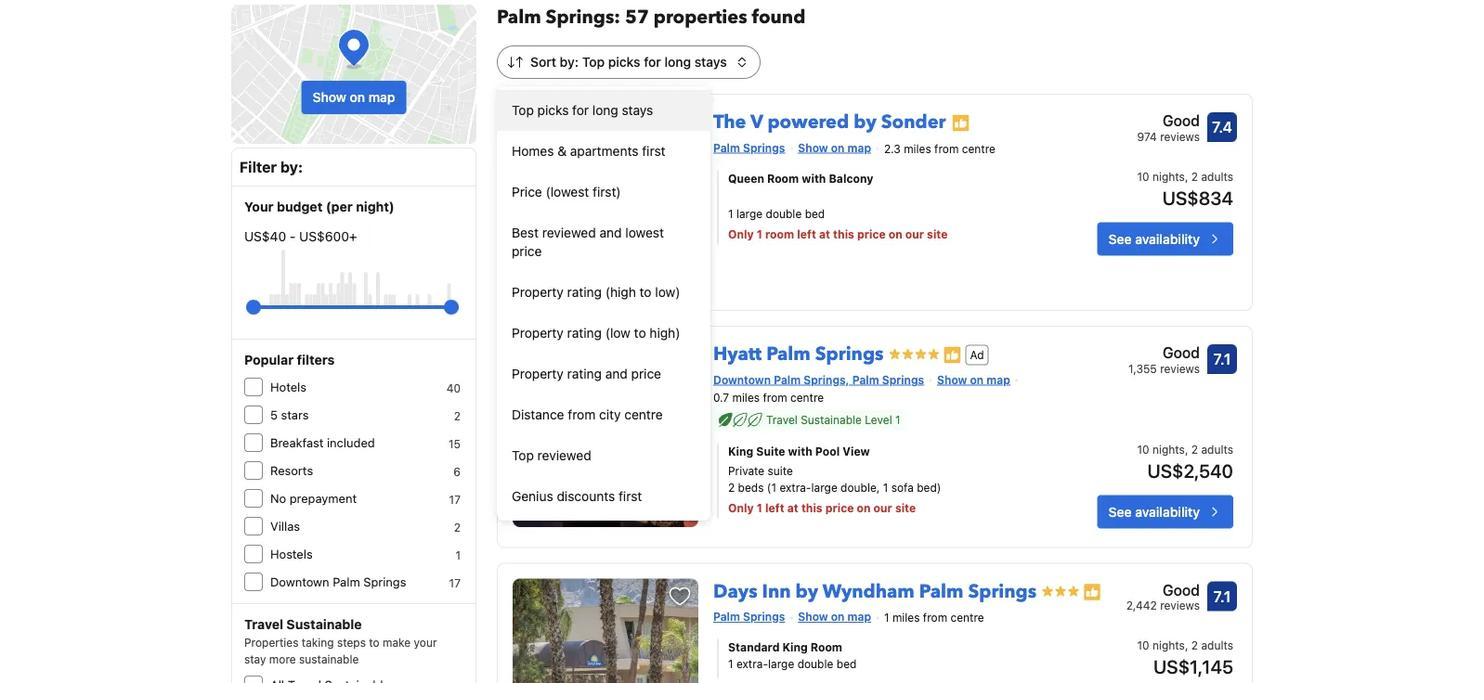 Task type: locate. For each thing, give the bounding box(es) containing it.
reviews inside the good 974 reviews
[[1160, 130, 1200, 143]]

only
[[728, 228, 754, 241], [728, 502, 754, 515]]

double,
[[841, 482, 880, 495]]

by left sonder on the right of the page
[[854, 110, 877, 135]]

1 horizontal spatial downtown
[[713, 373, 771, 386]]

1 left sofa
[[883, 482, 888, 495]]

downtown inside main content
[[713, 373, 771, 386]]

2 reviews from the top
[[1160, 362, 1200, 375]]

property for property rating (high to low)
[[512, 285, 564, 300]]

0 vertical spatial good element
[[1137, 110, 1200, 132]]

nights for hyatt palm springs
[[1153, 443, 1185, 456]]

nights for the v powered by sonder
[[1153, 170, 1185, 183]]

with inside king suite with pool view private suite 2 beds (1 extra-large double, 1 sofa bed) only 1 left at this price on our site
[[788, 445, 813, 458]]

2 nights from the top
[[1153, 443, 1185, 456]]

large inside standard king room 1 extra-large double bed
[[768, 658, 794, 671]]

reviewed for best
[[542, 225, 596, 241]]

search results updated. palm springs: 57 properties found. element
[[497, 5, 1253, 31]]

property inside 'button'
[[512, 326, 564, 341]]

, up us$2,540 on the bottom of the page
[[1185, 443, 1188, 456]]

2 left beds
[[728, 482, 735, 495]]

sustainable
[[801, 414, 862, 427], [286, 617, 362, 633]]

1 vertical spatial nights
[[1153, 443, 1185, 456]]

1 horizontal spatial at
[[819, 228, 830, 241]]

see availability for hyatt palm springs
[[1109, 504, 1200, 520]]

1 reviews from the top
[[1160, 130, 1200, 143]]

rating left (low
[[567, 326, 602, 341]]

king right the standard
[[783, 642, 808, 655]]

0 vertical spatial our
[[905, 228, 924, 241]]

2 vertical spatial reviews
[[1160, 599, 1200, 612]]

1 vertical spatial travel
[[244, 617, 283, 633]]

6
[[454, 465, 461, 478]]

1 vertical spatial picks
[[537, 103, 569, 118]]

king suite with pool view link
[[728, 443, 1042, 460]]

good inside good 1,355 reviews
[[1163, 344, 1200, 362]]

palm up the 0.7 miles from centre
[[774, 373, 801, 386]]

1 horizontal spatial by
[[854, 110, 877, 135]]

properties
[[244, 636, 299, 649]]

bed)
[[917, 482, 941, 495]]

top picks for long stays button
[[497, 90, 711, 131]]

1 vertical spatial good element
[[1129, 342, 1200, 364]]

, up us$1,145
[[1185, 640, 1188, 653]]

double up room
[[766, 207, 802, 220]]

1 availability from the top
[[1135, 231, 1200, 246]]

adults inside 10 nights , 2 adults us$2,540
[[1201, 443, 1234, 456]]

2 palm springs from the top
[[713, 611, 785, 624]]

adults
[[1201, 170, 1234, 183], [1201, 443, 1234, 456], [1201, 640, 1234, 653]]

2 rating from the top
[[567, 326, 602, 341]]

10 nights , 2 adults us$2,540
[[1137, 443, 1234, 482]]

show for the v powered by sonder
[[798, 141, 828, 154]]

availability down us$834
[[1135, 231, 1200, 246]]

top inside top reviewed button
[[512, 448, 534, 464]]

miles right '2.3'
[[904, 142, 931, 155]]

, inside 10 nights , 2 adults us$2,540
[[1185, 443, 1188, 456]]

rating inside property rating (high to low) button
[[567, 285, 602, 300]]

downtown for downtown palm springs
[[270, 575, 329, 589]]

from down downtown palm springs, palm springs
[[763, 391, 787, 404]]

good inside the good 974 reviews
[[1163, 112, 1200, 130]]

10
[[1137, 170, 1150, 183], [1137, 443, 1150, 456], [1137, 640, 1150, 653]]

0 horizontal spatial site
[[895, 502, 916, 515]]

sustainable up taking
[[286, 617, 362, 633]]

bed down queen room with balcony
[[805, 207, 825, 220]]

0 vertical spatial palm springs
[[713, 141, 785, 154]]

1 vertical spatial left
[[765, 502, 785, 515]]

travel
[[766, 414, 798, 427], [244, 617, 283, 633]]

3 adults from the top
[[1201, 640, 1234, 653]]

0 vertical spatial room
[[767, 172, 799, 185]]

1 vertical spatial ,
[[1185, 443, 1188, 456]]

only down beds
[[728, 502, 754, 515]]

1 vertical spatial scored 7.1 element
[[1208, 582, 1237, 612]]

extra- down the standard
[[737, 658, 768, 671]]

974
[[1137, 130, 1157, 143]]

, inside 10 nights , 2 adults us$834
[[1185, 170, 1188, 183]]

1 good from the top
[[1163, 112, 1200, 130]]

0 vertical spatial downtown
[[713, 373, 771, 386]]

only inside king suite with pool view private suite 2 beds (1 extra-large double, 1 sofa bed) only 1 left at this price on our site
[[728, 502, 754, 515]]

map for hyatt palm springs
[[987, 373, 1010, 386]]

0 vertical spatial and
[[600, 225, 622, 241]]

reviewed inside best reviewed and lowest price
[[542, 225, 596, 241]]

0 vertical spatial ,
[[1185, 170, 1188, 183]]

1 vertical spatial room
[[811, 642, 843, 655]]

hotels
[[270, 380, 307, 394]]

this inside king suite with pool view private suite 2 beds (1 extra-large double, 1 sofa bed) only 1 left at this price on our site
[[801, 502, 823, 515]]

nights up us$1,145
[[1153, 640, 1185, 653]]

with left pool
[[788, 445, 813, 458]]

apartments
[[570, 144, 639, 159]]

3 10 from the top
[[1137, 640, 1150, 653]]

nights inside 10 nights , 2 adults us$834
[[1153, 170, 1185, 183]]

10 inside 10 nights , 2 adults us$2,540
[[1137, 443, 1150, 456]]

10 down 2,442
[[1137, 640, 1150, 653]]

17 for no prepayment
[[449, 493, 461, 506]]

picks inside button
[[537, 103, 569, 118]]

2 vertical spatial property
[[512, 366, 564, 382]]

10 down 974
[[1137, 170, 1150, 183]]

reviews inside good 2,442 reviews
[[1160, 599, 1200, 612]]

picks down 57
[[608, 54, 640, 70]]

king inside king suite with pool view private suite 2 beds (1 extra-large double, 1 sofa bed) only 1 left at this price on our site
[[728, 445, 754, 458]]

1 vertical spatial palm springs
[[713, 611, 785, 624]]

travel up properties
[[244, 617, 283, 633]]

bed inside standard king room 1 extra-large double bed
[[837, 658, 857, 671]]

show for days inn by wyndham palm springs
[[798, 611, 828, 624]]

10 inside 10 nights , 2 adults us$834
[[1137, 170, 1150, 183]]

good
[[1163, 112, 1200, 130], [1163, 344, 1200, 362], [1163, 581, 1200, 599]]

2 see from the top
[[1109, 504, 1132, 520]]

downtown palm springs, palm springs
[[713, 373, 924, 386]]

5 stars
[[270, 408, 309, 422]]

this down balcony at top
[[833, 228, 854, 241]]

1 vertical spatial see availability link
[[1098, 495, 1234, 529]]

palm springs down days
[[713, 611, 785, 624]]

good element for palm
[[1127, 579, 1200, 601]]

1 horizontal spatial bed
[[837, 658, 857, 671]]

2 10 from the top
[[1137, 443, 1150, 456]]

nights inside 10 nights , 2 adults us$1,145
[[1153, 640, 1185, 653]]

to right (low
[[634, 326, 646, 341]]

site down sofa
[[895, 502, 916, 515]]

0 vertical spatial rating
[[567, 285, 602, 300]]

palm springs for the
[[713, 141, 785, 154]]

show for hyatt palm springs
[[937, 373, 967, 386]]

price inside 1 large double bed only 1 room left at this price on our site
[[857, 228, 886, 241]]

travel sustainable properties taking steps to make your stay more sustainable
[[244, 617, 437, 666]]

10 up us$2,540 on the bottom of the page
[[1137, 443, 1150, 456]]

adults for the v powered by sonder
[[1201, 170, 1234, 183]]

0 vertical spatial site
[[927, 228, 948, 241]]

0 vertical spatial reviewed
[[542, 225, 596, 241]]

0 vertical spatial top
[[582, 54, 605, 70]]

1 see from the top
[[1109, 231, 1132, 246]]

only left room
[[728, 228, 754, 241]]

0 vertical spatial sustainable
[[801, 414, 862, 427]]

downtown down "hyatt"
[[713, 373, 771, 386]]

at inside 1 large double bed only 1 room left at this price on our site
[[819, 228, 830, 241]]

with for room
[[802, 172, 826, 185]]

stays down "sort by: top picks for long stays"
[[622, 103, 653, 118]]

extra- inside standard king room 1 extra-large double bed
[[737, 658, 768, 671]]

2 vertical spatial rating
[[567, 366, 602, 382]]

1 , from the top
[[1185, 170, 1188, 183]]

top inside top picks for long stays button
[[512, 103, 534, 118]]

bed down 'standard king room' link
[[837, 658, 857, 671]]

with
[[802, 172, 826, 185], [788, 445, 813, 458]]

reviewed down (lowest
[[542, 225, 596, 241]]

7.1 for days inn by wyndham palm springs
[[1214, 588, 1231, 605]]

0 vertical spatial 17
[[449, 493, 461, 506]]

&
[[558, 144, 567, 159]]

property rating (high to low) button
[[497, 272, 711, 313]]

rating inside property rating (low to high) 'button'
[[567, 326, 602, 341]]

0 horizontal spatial for
[[572, 103, 589, 118]]

for
[[644, 54, 661, 70], [572, 103, 589, 118]]

large down the standard
[[768, 658, 794, 671]]

double inside 1 large double bed only 1 room left at this price on our site
[[766, 207, 802, 220]]

2 property from the top
[[512, 326, 564, 341]]

and for lowest
[[600, 225, 622, 241]]

miles for by
[[893, 612, 920, 625]]

(low
[[605, 326, 631, 341]]

reviewed inside top reviewed button
[[537, 448, 591, 464]]

distance from city centre
[[512, 407, 663, 423]]

1 vertical spatial for
[[572, 103, 589, 118]]

good element
[[1137, 110, 1200, 132], [1129, 342, 1200, 364], [1127, 579, 1200, 601]]

1 horizontal spatial by:
[[560, 54, 579, 70]]

7.1
[[1214, 351, 1231, 368], [1214, 588, 1231, 605]]

price
[[512, 184, 542, 200]]

0 vertical spatial stays
[[695, 54, 727, 70]]

centre right city
[[624, 407, 663, 423]]

2 only from the top
[[728, 502, 754, 515]]

standard king room 1 extra-large double bed
[[728, 642, 857, 671]]

see availability link for hyatt palm springs
[[1098, 495, 1234, 529]]

1 horizontal spatial our
[[905, 228, 924, 241]]

top up homes
[[512, 103, 534, 118]]

1 horizontal spatial this
[[833, 228, 854, 241]]

miles right 0.7
[[732, 391, 760, 404]]

genius
[[512, 489, 553, 504]]

low)
[[655, 285, 680, 300]]

extra-
[[780, 482, 811, 495], [737, 658, 768, 671]]

by: inside main content
[[560, 54, 579, 70]]

7.1 right good 1,355 reviews
[[1214, 351, 1231, 368]]

travel inside travel sustainable properties taking steps to make your stay more sustainable
[[244, 617, 283, 633]]

the
[[713, 110, 746, 135]]

10 nights , 2 adults us$834
[[1137, 170, 1234, 209]]

top for reviewed
[[512, 448, 534, 464]]

1 vertical spatial property
[[512, 326, 564, 341]]

2 see availability from the top
[[1109, 504, 1200, 520]]

your
[[414, 636, 437, 649]]

and inside best reviewed and lowest price
[[600, 225, 622, 241]]

2 vertical spatial good element
[[1127, 579, 1200, 601]]

0 horizontal spatial large
[[737, 207, 763, 220]]

this property is part of our preferred partner programme. it is committed to providing commendable service and good value. it will pay us a higher commission if you make a booking. image left ad
[[943, 346, 962, 365]]

taking
[[302, 636, 334, 649]]

to for (low
[[634, 326, 646, 341]]

1 vertical spatial rating
[[567, 326, 602, 341]]

centre up 'standard king room' link
[[951, 612, 984, 625]]

left down (1
[[765, 502, 785, 515]]

1 vertical spatial 7.1
[[1214, 588, 1231, 605]]

3 good from the top
[[1163, 581, 1200, 599]]

,
[[1185, 170, 1188, 183], [1185, 443, 1188, 456], [1185, 640, 1188, 653]]

adults for hyatt palm springs
[[1201, 443, 1234, 456]]

1 17 from the top
[[449, 493, 461, 506]]

main content containing palm springs: 57 properties found
[[497, 5, 1260, 684]]

top up genius
[[512, 448, 534, 464]]

large inside 1 large double bed only 1 room left at this price on our site
[[737, 207, 763, 220]]

this property is part of our preferred partner programme. it is committed to providing commendable service and good value. it will pay us a higher commission if you make a booking. image
[[952, 114, 970, 132], [943, 346, 962, 365]]

1 rating from the top
[[567, 285, 602, 300]]

2 availability from the top
[[1135, 504, 1200, 520]]

site down queen room with balcony link
[[927, 228, 948, 241]]

1 horizontal spatial travel
[[766, 414, 798, 427]]

see availability link down us$2,540 on the bottom of the page
[[1098, 495, 1234, 529]]

scored 7.1 element for days inn by wyndham palm springs
[[1208, 582, 1237, 612]]

property up property rating and price
[[512, 326, 564, 341]]

stays
[[695, 54, 727, 70], [622, 103, 653, 118]]

rating inside property rating and price button
[[567, 366, 602, 382]]

0 vertical spatial at
[[819, 228, 830, 241]]

sustainable inside main content
[[801, 414, 862, 427]]

nights inside 10 nights , 2 adults us$2,540
[[1153, 443, 1185, 456]]

nights up us$2,540 on the bottom of the page
[[1153, 443, 1185, 456]]

1 vertical spatial king
[[783, 642, 808, 655]]

downtown down 'hostels'
[[270, 575, 329, 589]]

1 horizontal spatial site
[[927, 228, 948, 241]]

rating for (high
[[567, 285, 602, 300]]

2 inside 10 nights , 2 adults us$1,145
[[1192, 640, 1198, 653]]

0 vertical spatial this
[[833, 228, 854, 241]]

from inside distance from city centre button
[[568, 407, 596, 423]]

1 vertical spatial 17
[[449, 577, 461, 590]]

map inside show on map button
[[369, 90, 395, 105]]

adults inside 10 nights , 2 adults us$834
[[1201, 170, 1234, 183]]

reviews for palm
[[1160, 599, 1200, 612]]

scored 7.1 element right good 2,442 reviews
[[1208, 582, 1237, 612]]

adults up us$1,145
[[1201, 640, 1234, 653]]

good for sonder
[[1163, 112, 1200, 130]]

0 vertical spatial double
[[766, 207, 802, 220]]

1 property from the top
[[512, 285, 564, 300]]

king up the private
[[728, 445, 754, 458]]

1 vertical spatial availability
[[1135, 504, 1200, 520]]

2 up us$834
[[1192, 170, 1198, 183]]

show on map
[[313, 90, 395, 105], [798, 141, 871, 154], [937, 373, 1010, 386], [798, 611, 871, 624]]

picks up the '&' on the left of the page
[[537, 103, 569, 118]]

king
[[728, 445, 754, 458], [783, 642, 808, 655]]

1 vertical spatial large
[[811, 482, 838, 495]]

1 vertical spatial to
[[634, 326, 646, 341]]

1 palm springs from the top
[[713, 141, 785, 154]]

to inside 'button'
[[634, 326, 646, 341]]

0 vertical spatial 10
[[1137, 170, 1150, 183]]

site
[[927, 228, 948, 241], [895, 502, 916, 515]]

top down springs:
[[582, 54, 605, 70]]

price (lowest first) button
[[497, 172, 711, 213]]

40
[[447, 382, 461, 395]]

1 horizontal spatial left
[[797, 228, 816, 241]]

filters
[[297, 353, 335, 368]]

reviews inside good 1,355 reviews
[[1160, 362, 1200, 375]]

1 vertical spatial only
[[728, 502, 754, 515]]

on inside button
[[350, 90, 365, 105]]

breakfast
[[270, 436, 324, 450]]

centre for days inn by wyndham palm springs
[[951, 612, 984, 625]]

2 vertical spatial large
[[768, 658, 794, 671]]

price down the best on the left of the page
[[512, 244, 542, 259]]

1 horizontal spatial for
[[644, 54, 661, 70]]

0 vertical spatial left
[[797, 228, 816, 241]]

bed inside 1 large double bed only 1 room left at this price on our site
[[805, 207, 825, 220]]

3 nights from the top
[[1153, 640, 1185, 653]]

1
[[728, 207, 733, 220], [757, 228, 763, 241], [896, 414, 901, 427], [883, 482, 888, 495], [757, 502, 763, 515], [456, 549, 461, 562], [884, 612, 889, 625], [728, 658, 733, 671]]

reviewed for top
[[537, 448, 591, 464]]

good inside good 2,442 reviews
[[1163, 581, 1200, 599]]

1 vertical spatial good
[[1163, 344, 1200, 362]]

1 see availability from the top
[[1109, 231, 1200, 246]]

with left balcony at top
[[802, 172, 826, 185]]

0 vertical spatial 7.1
[[1214, 351, 1231, 368]]

0 vertical spatial nights
[[1153, 170, 1185, 183]]

travel down the 0.7 miles from centre
[[766, 414, 798, 427]]

price
[[857, 228, 886, 241], [512, 244, 542, 259], [631, 366, 661, 382], [826, 502, 854, 515]]

room right queen
[[767, 172, 799, 185]]

1 vertical spatial double
[[798, 658, 834, 671]]

1 vertical spatial top
[[512, 103, 534, 118]]

2 adults from the top
[[1201, 443, 1234, 456]]

1 horizontal spatial king
[[783, 642, 808, 655]]

double down 'standard king room' link
[[798, 658, 834, 671]]

1 vertical spatial stays
[[622, 103, 653, 118]]

1 vertical spatial our
[[874, 502, 892, 515]]

0 horizontal spatial sustainable
[[286, 617, 362, 633]]

travel for travel sustainable level 1
[[766, 414, 798, 427]]

show on map inside button
[[313, 90, 395, 105]]

show inside show on map button
[[313, 90, 346, 105]]

this
[[833, 228, 854, 241], [801, 502, 823, 515]]

see for hyatt palm springs
[[1109, 504, 1132, 520]]

1 see availability link from the top
[[1098, 222, 1234, 256]]

to inside button
[[640, 285, 652, 300]]

1 vertical spatial adults
[[1201, 443, 1234, 456]]

1 down 6
[[456, 549, 461, 562]]

room down wyndham
[[811, 642, 843, 655]]

see availability down us$2,540 on the bottom of the page
[[1109, 504, 1200, 520]]

1 nights from the top
[[1153, 170, 1185, 183]]

private
[[728, 465, 765, 478]]

stays inside button
[[622, 103, 653, 118]]

10 inside 10 nights , 2 adults us$1,145
[[1137, 640, 1150, 653]]

by: right 'sort'
[[560, 54, 579, 70]]

us$40
[[244, 229, 286, 244]]

for up homes & apartments first
[[572, 103, 589, 118]]

1 vertical spatial see
[[1109, 504, 1132, 520]]

group
[[254, 293, 451, 322]]

1 vertical spatial by:
[[280, 158, 303, 176]]

nights up us$834
[[1153, 170, 1185, 183]]

reviewed up the genius discounts first
[[537, 448, 591, 464]]

57
[[625, 5, 649, 30]]

1 vertical spatial site
[[895, 502, 916, 515]]

0 horizontal spatial extra-
[[737, 658, 768, 671]]

0 vertical spatial see availability link
[[1098, 222, 1234, 256]]

rating up distance from city centre
[[567, 366, 602, 382]]

3 property from the top
[[512, 366, 564, 382]]

large left double, at bottom
[[811, 482, 838, 495]]

days inn by wyndham palm springs image
[[513, 579, 699, 684]]

beds
[[738, 482, 764, 495]]

centre down downtown palm springs, palm springs
[[791, 391, 824, 404]]

0 horizontal spatial downtown
[[270, 575, 329, 589]]

5
[[270, 408, 278, 422]]

only inside 1 large double bed only 1 room left at this price on our site
[[728, 228, 754, 241]]

springs up springs,
[[815, 342, 884, 367]]

for down palm springs: 57 properties found on the top of the page
[[644, 54, 661, 70]]

long
[[665, 54, 691, 70], [593, 103, 618, 118]]

1 vertical spatial at
[[787, 502, 799, 515]]

the v powered by sonder image
[[513, 110, 699, 295]]

1 down the standard
[[728, 658, 733, 671]]

2 vertical spatial 10
[[1137, 640, 1150, 653]]

this property is part of our preferred partner programme. it is committed to providing commendable service and good value. it will pay us a higher commission if you make a booking. image
[[952, 114, 970, 132], [943, 346, 962, 365], [1083, 583, 1102, 602], [1083, 583, 1102, 602]]

7.1 right good 2,442 reviews
[[1214, 588, 1231, 605]]

3 , from the top
[[1185, 640, 1188, 653]]

2 vertical spatial adults
[[1201, 640, 1234, 653]]

see
[[1109, 231, 1132, 246], [1109, 504, 1132, 520]]

reviews right 2,442
[[1160, 599, 1200, 612]]

price inside best reviewed and lowest price
[[512, 244, 542, 259]]

good 1,355 reviews
[[1129, 344, 1200, 375]]

property up 'distance'
[[512, 366, 564, 382]]

0 vertical spatial only
[[728, 228, 754, 241]]

property for property rating and price
[[512, 366, 564, 382]]

resorts
[[270, 464, 313, 478]]

1 vertical spatial miles
[[732, 391, 760, 404]]

sustainable up pool
[[801, 414, 862, 427]]

our inside king suite with pool view private suite 2 beds (1 extra-large double, 1 sofa bed) only 1 left at this price on our site
[[874, 502, 892, 515]]

site inside 1 large double bed only 1 room left at this price on our site
[[927, 228, 948, 241]]

night)
[[356, 199, 395, 215]]

1 vertical spatial reviews
[[1160, 362, 1200, 375]]

0 vertical spatial extra-
[[780, 482, 811, 495]]

springs
[[743, 141, 785, 154], [815, 342, 884, 367], [882, 373, 924, 386], [363, 575, 406, 589], [968, 579, 1037, 605], [743, 611, 785, 624]]

homes
[[512, 144, 554, 159]]

left
[[797, 228, 816, 241], [765, 502, 785, 515]]

show
[[313, 90, 346, 105], [798, 141, 828, 154], [937, 373, 967, 386], [798, 611, 828, 624]]

scored 7.1 element
[[1208, 345, 1237, 374], [1208, 582, 1237, 612]]

from
[[935, 142, 959, 155], [763, 391, 787, 404], [568, 407, 596, 423], [923, 612, 948, 625]]

0 vertical spatial availability
[[1135, 231, 1200, 246]]

0 vertical spatial by:
[[560, 54, 579, 70]]

0 vertical spatial see availability
[[1109, 231, 1200, 246]]

our inside 1 large double bed only 1 room left at this price on our site
[[905, 228, 924, 241]]

with for suite
[[788, 445, 813, 458]]

sustainable for travel sustainable properties taking steps to make your stay more sustainable
[[286, 617, 362, 633]]

2 good from the top
[[1163, 344, 1200, 362]]

0 horizontal spatial by
[[796, 579, 818, 605]]

availability down us$2,540 on the bottom of the page
[[1135, 504, 1200, 520]]

from left city
[[568, 407, 596, 423]]

reviews
[[1160, 130, 1200, 143], [1160, 362, 1200, 375], [1160, 599, 1200, 612]]

0 vertical spatial large
[[737, 207, 763, 220]]

, for hyatt palm springs
[[1185, 443, 1188, 456]]

2 , from the top
[[1185, 443, 1188, 456]]

for inside main content
[[644, 54, 661, 70]]

2 7.1 from the top
[[1214, 588, 1231, 605]]

1 vertical spatial this
[[801, 502, 823, 515]]

miles
[[904, 142, 931, 155], [732, 391, 760, 404], [893, 612, 920, 625]]

0 horizontal spatial stays
[[622, 103, 653, 118]]

2 see availability link from the top
[[1098, 495, 1234, 529]]

2 17 from the top
[[449, 577, 461, 590]]

suite
[[756, 445, 785, 458]]

1 horizontal spatial stays
[[695, 54, 727, 70]]

found
[[752, 5, 806, 30]]

2 inside 10 nights , 2 adults us$2,540
[[1192, 443, 1198, 456]]

adults up us$834
[[1201, 170, 1234, 183]]

3 reviews from the top
[[1160, 599, 1200, 612]]

2 vertical spatial miles
[[893, 612, 920, 625]]

see availability link down us$834
[[1098, 222, 1234, 256]]

long down properties
[[665, 54, 691, 70]]

1 adults from the top
[[1201, 170, 1234, 183]]

and
[[600, 225, 622, 241], [605, 366, 628, 382]]

extra- down "suite"
[[780, 482, 811, 495]]

0 vertical spatial with
[[802, 172, 826, 185]]

1 only from the top
[[728, 228, 754, 241]]

this inside 1 large double bed only 1 room left at this price on our site
[[833, 228, 854, 241]]

0 vertical spatial scored 7.1 element
[[1208, 345, 1237, 374]]

sustainable inside travel sustainable properties taking steps to make your stay more sustainable
[[286, 617, 362, 633]]

miles up 'standard king room' link
[[893, 612, 920, 625]]

first right apartments
[[642, 144, 666, 159]]

0 vertical spatial picks
[[608, 54, 640, 70]]

1 10 from the top
[[1137, 170, 1150, 183]]

palm up 'sort'
[[497, 5, 541, 30]]

downtown for downtown palm springs, palm springs
[[713, 373, 771, 386]]

1 horizontal spatial picks
[[608, 54, 640, 70]]

2 up us$1,145
[[1192, 640, 1198, 653]]

2 scored 7.1 element from the top
[[1208, 582, 1237, 612]]

see availability down 10 nights , 2 adults us$834
[[1109, 231, 1200, 246]]

sort by: top picks for long stays
[[530, 54, 727, 70]]

1 horizontal spatial room
[[811, 642, 843, 655]]

best
[[512, 225, 539, 241]]

1 scored 7.1 element from the top
[[1208, 345, 1237, 374]]

by:
[[560, 54, 579, 70], [280, 158, 303, 176]]

our down queen room with balcony link
[[905, 228, 924, 241]]

travel inside main content
[[766, 414, 798, 427]]

3 rating from the top
[[567, 366, 602, 382]]

main content
[[497, 5, 1260, 684]]

availability for the v powered by sonder
[[1135, 231, 1200, 246]]

1 7.1 from the top
[[1214, 351, 1231, 368]]

price down queen room with balcony link
[[857, 228, 886, 241]]

price down double, at bottom
[[826, 502, 854, 515]]



Task type: vqa. For each thing, say whether or not it's contained in the screenshot.


Task type: describe. For each thing, give the bounding box(es) containing it.
days inn by wyndham palm springs
[[713, 579, 1037, 605]]

1 inside standard king room 1 extra-large double bed
[[728, 658, 733, 671]]

suite
[[768, 465, 793, 478]]

by: for filter
[[280, 158, 303, 176]]

site inside king suite with pool view private suite 2 beds (1 extra-large double, 1 sofa bed) only 1 left at this price on our site
[[895, 502, 916, 515]]

reviews for sonder
[[1160, 130, 1200, 143]]

10 for the v powered by sonder
[[1137, 170, 1150, 183]]

price inside king suite with pool view private suite 2 beds (1 extra-large double, 1 sofa bed) only 1 left at this price on our site
[[826, 502, 854, 515]]

1 vertical spatial this property is part of our preferred partner programme. it is committed to providing commendable service and good value. it will pay us a higher commission if you make a booking. image
[[943, 346, 962, 365]]

springs down inn
[[743, 611, 785, 624]]

(high
[[605, 285, 636, 300]]

homes & apartments first
[[512, 144, 666, 159]]

by: for sort
[[560, 54, 579, 70]]

1 vertical spatial first
[[619, 489, 642, 504]]

city
[[599, 407, 621, 423]]

springs up the 1 miles from centre in the right bottom of the page
[[968, 579, 1037, 605]]

first)
[[593, 184, 621, 200]]

discounts
[[557, 489, 615, 504]]

0.7
[[713, 391, 729, 404]]

map for the v powered by sonder
[[848, 141, 871, 154]]

7.1 for hyatt palm springs
[[1214, 351, 1231, 368]]

centre for the v powered by sonder
[[962, 142, 996, 155]]

palm up downtown palm springs, palm springs
[[766, 342, 811, 367]]

miles for springs
[[732, 391, 760, 404]]

from for hyatt palm springs
[[763, 391, 787, 404]]

double inside standard king room 1 extra-large double bed
[[798, 658, 834, 671]]

distance
[[512, 407, 564, 423]]

miles for powered
[[904, 142, 931, 155]]

good element for sonder
[[1137, 110, 1200, 132]]

17 for downtown palm springs
[[449, 577, 461, 590]]

on inside king suite with pool view private suite 2 beds (1 extra-large double, 1 sofa bed) only 1 left at this price on our site
[[857, 502, 871, 515]]

top picks for long stays
[[512, 103, 653, 118]]

top inside main content
[[582, 54, 605, 70]]

good 974 reviews
[[1137, 112, 1200, 143]]

rating for and
[[567, 366, 602, 382]]

7.4
[[1212, 118, 1233, 136]]

2 inside king suite with pool view private suite 2 beds (1 extra-large double, 1 sofa bed) only 1 left at this price on our site
[[728, 482, 735, 495]]

extra- inside king suite with pool view private suite 2 beds (1 extra-large double, 1 sofa bed) only 1 left at this price on our site
[[780, 482, 811, 495]]

see availability for the v powered by sonder
[[1109, 231, 1200, 246]]

show on map for hyatt palm springs
[[937, 373, 1010, 386]]

, inside 10 nights , 2 adults us$1,145
[[1185, 640, 1188, 653]]

no prepayment
[[270, 492, 357, 506]]

1 large double bed only 1 room left at this price on our site
[[728, 207, 948, 241]]

palm down days
[[713, 611, 740, 624]]

balcony
[[829, 172, 874, 185]]

springs up make
[[363, 575, 406, 589]]

pool
[[815, 445, 840, 458]]

prepayment
[[290, 492, 357, 506]]

property for property rating (low to high)
[[512, 326, 564, 341]]

us$40 - us$600+
[[244, 229, 357, 244]]

0 vertical spatial by
[[854, 110, 877, 135]]

2 down 6
[[454, 521, 461, 534]]

availability for hyatt palm springs
[[1135, 504, 1200, 520]]

15
[[449, 437, 461, 451]]

1,355
[[1129, 362, 1157, 375]]

palm springs: 57 properties found
[[497, 5, 806, 30]]

show on map for days inn by wyndham palm springs
[[798, 611, 871, 624]]

more
[[269, 653, 296, 666]]

at inside king suite with pool view private suite 2 beds (1 extra-large double, 1 sofa bed) only 1 left at this price on our site
[[787, 502, 799, 515]]

the v powered by sonder
[[713, 110, 946, 135]]

downtown palm springs
[[270, 575, 406, 589]]

rating for (low
[[567, 326, 602, 341]]

distance from city centre button
[[497, 395, 711, 436]]

long inside top picks for long stays button
[[593, 103, 618, 118]]

hyatt
[[713, 342, 762, 367]]

show on map for the v powered by sonder
[[798, 141, 871, 154]]

palm down the in the top of the page
[[713, 141, 740, 154]]

springs up level
[[882, 373, 924, 386]]

0.7 miles from centre
[[713, 391, 824, 404]]

us$2,540
[[1148, 460, 1234, 482]]

property rating and price button
[[497, 354, 711, 395]]

springs down v
[[743, 141, 785, 154]]

king suite with pool view private suite 2 beds (1 extra-large double, 1 sofa bed) only 1 left at this price on our site
[[728, 445, 941, 515]]

scored 7.4 element
[[1208, 112, 1237, 142]]

2,442
[[1127, 599, 1157, 612]]

to for (high
[[640, 285, 652, 300]]

lowest
[[625, 225, 664, 241]]

left inside 1 large double bed only 1 room left at this price on our site
[[797, 228, 816, 241]]

centre inside button
[[624, 407, 663, 423]]

sustainable
[[299, 653, 359, 666]]

best reviewed and lowest price
[[512, 225, 664, 259]]

days
[[713, 579, 758, 605]]

-
[[290, 229, 296, 244]]

sofa
[[891, 482, 914, 495]]

palm right springs,
[[852, 373, 879, 386]]

to inside travel sustainable properties taking steps to make your stay more sustainable
[[369, 636, 380, 649]]

centre for hyatt palm springs
[[791, 391, 824, 404]]

price (lowest first)
[[512, 184, 621, 200]]

1 down days inn by wyndham palm springs
[[884, 612, 889, 625]]

your budget (per night)
[[244, 199, 395, 215]]

days inn by wyndham palm springs link
[[713, 572, 1037, 605]]

standard
[[728, 642, 780, 655]]

breakfast included
[[270, 436, 375, 450]]

left inside king suite with pool view private suite 2 beds (1 extra-large double, 1 sofa bed) only 1 left at this price on our site
[[765, 502, 785, 515]]

palm springs for days
[[713, 611, 785, 624]]

sonder
[[881, 110, 946, 135]]

your
[[244, 199, 274, 215]]

2 inside 10 nights , 2 adults us$834
[[1192, 170, 1198, 183]]

2 up 15
[[454, 410, 461, 423]]

powered
[[768, 110, 849, 135]]

property rating and price
[[512, 366, 661, 382]]

price down high)
[[631, 366, 661, 382]]

genius discounts first
[[512, 489, 642, 504]]

palm up travel sustainable properties taking steps to make your stay more sustainable
[[333, 575, 360, 589]]

scored 7.1 element for hyatt palm springs
[[1208, 345, 1237, 374]]

1 down queen
[[728, 207, 733, 220]]

standard king room link
[[728, 640, 1042, 656]]

1 miles from centre
[[884, 612, 984, 625]]

hyatt palm springs image
[[513, 342, 699, 528]]

popular filters
[[244, 353, 335, 368]]

palm up the 1 miles from centre in the right bottom of the page
[[919, 579, 964, 605]]

show on map button
[[301, 81, 406, 114]]

adults inside 10 nights , 2 adults us$1,145
[[1201, 640, 1234, 653]]

budget
[[277, 199, 323, 215]]

king inside standard king room 1 extra-large double bed
[[783, 642, 808, 655]]

stay
[[244, 653, 266, 666]]

1 down beds
[[757, 502, 763, 515]]

wyndham
[[823, 579, 915, 605]]

top reviewed
[[512, 448, 591, 464]]

top for picks
[[512, 103, 534, 118]]

best reviewed and lowest price button
[[497, 213, 711, 272]]

travel sustainable level 1
[[766, 414, 901, 427]]

, for the v powered by sonder
[[1185, 170, 1188, 183]]

steps
[[337, 636, 366, 649]]

large inside king suite with pool view private suite 2 beds (1 extra-large double, 1 sofa bed) only 1 left at this price on our site
[[811, 482, 838, 495]]

picks inside main content
[[608, 54, 640, 70]]

and for price
[[605, 366, 628, 382]]

0 vertical spatial long
[[665, 54, 691, 70]]

see for the v powered by sonder
[[1109, 231, 1132, 246]]

popular
[[244, 353, 294, 368]]

0 vertical spatial first
[[642, 144, 666, 159]]

room inside standard king room 1 extra-large double bed
[[811, 642, 843, 655]]

good for palm
[[1163, 581, 1200, 599]]

10 nights , 2 adults us$1,145
[[1137, 640, 1234, 678]]

(lowest
[[546, 184, 589, 200]]

inn
[[762, 579, 791, 605]]

10 for hyatt palm springs
[[1137, 443, 1150, 456]]

(per
[[326, 199, 353, 215]]

property rating (high to low)
[[512, 285, 680, 300]]

travel for travel sustainable properties taking steps to make your stay more sustainable
[[244, 617, 283, 633]]

1 left room
[[757, 228, 763, 241]]

homes & apartments first button
[[497, 131, 711, 172]]

map for days inn by wyndham palm springs
[[848, 611, 871, 624]]

2.3 miles from centre
[[884, 142, 996, 155]]

from for days inn by wyndham palm springs
[[923, 612, 948, 625]]

property rating (low to high) button
[[497, 313, 711, 354]]

1 right level
[[896, 414, 901, 427]]

high)
[[650, 326, 680, 341]]

sustainable for travel sustainable level 1
[[801, 414, 862, 427]]

0 vertical spatial this property is part of our preferred partner programme. it is committed to providing commendable service and good value. it will pay us a higher commission if you make a booking. image
[[952, 114, 970, 132]]

room
[[765, 228, 794, 241]]

the v powered by sonder link
[[713, 102, 946, 135]]

see availability link for the v powered by sonder
[[1098, 222, 1234, 256]]

queen room with balcony
[[728, 172, 874, 185]]

(1
[[767, 482, 777, 495]]

us$600+
[[299, 229, 357, 244]]

for inside button
[[572, 103, 589, 118]]

villas
[[270, 520, 300, 534]]

from for the v powered by sonder
[[935, 142, 959, 155]]

make
[[383, 636, 411, 649]]

filter
[[240, 158, 277, 176]]

on inside 1 large double bed only 1 room left at this price on our site
[[889, 228, 903, 241]]

sort
[[530, 54, 556, 70]]

us$834
[[1163, 187, 1234, 209]]



